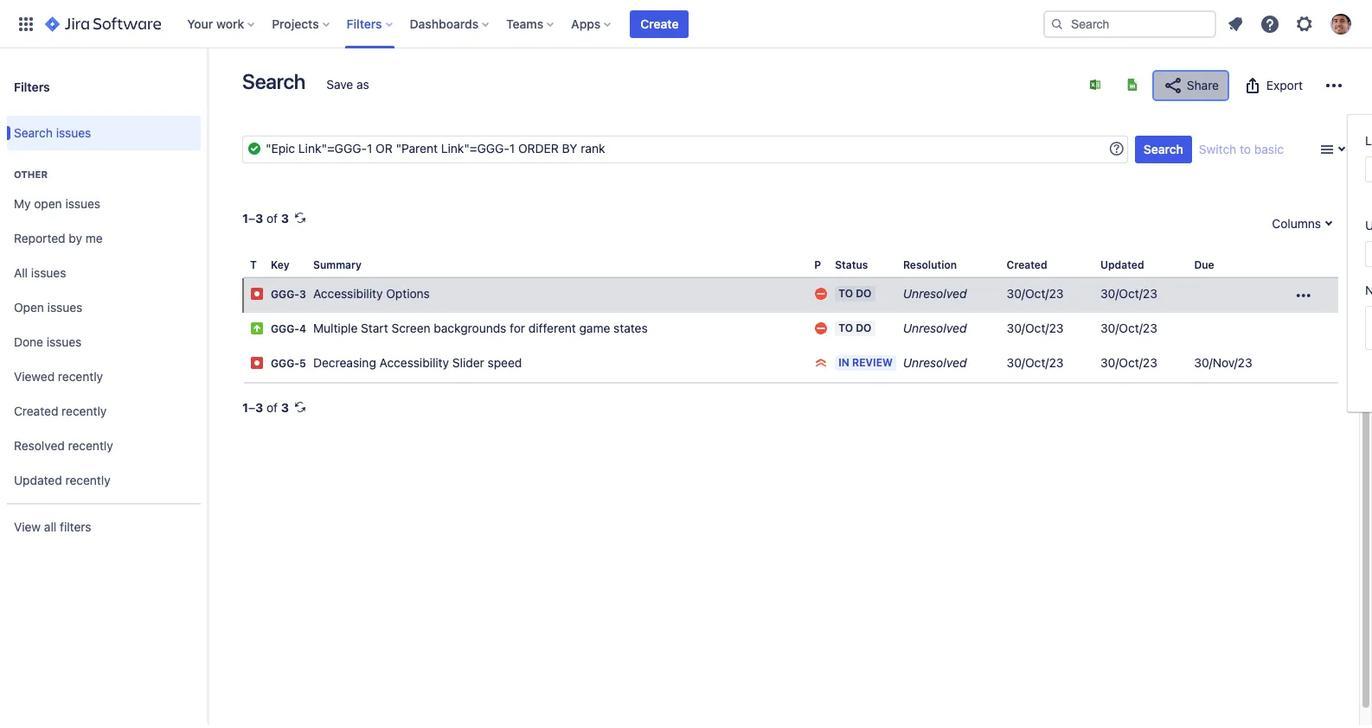 Task type: describe. For each thing, give the bounding box(es) containing it.
in review
[[839, 357, 893, 370]]

3 up the t
[[255, 211, 263, 226]]

create
[[641, 16, 679, 31]]

issues for open issues
[[47, 300, 82, 315]]

recently for updated recently
[[65, 473, 110, 488]]

ggg- for accessibility options
[[271, 288, 299, 301]]

open
[[34, 196, 62, 211]]

search issues
[[14, 125, 91, 140]]

updated for updated
[[1101, 259, 1144, 272]]

notifications image
[[1225, 13, 1246, 34]]

resolved recently
[[14, 438, 113, 453]]

bug image
[[250, 357, 264, 370]]

5
[[299, 357, 306, 370]]

save
[[326, 77, 353, 92]]

resolved
[[14, 438, 65, 453]]

resolution
[[903, 259, 957, 272]]

issues for search issues
[[56, 125, 91, 140]]

apps
[[571, 16, 601, 31]]

viewed recently
[[14, 369, 103, 384]]

me
[[85, 231, 103, 245]]

do for multiple start screen backgrounds for different game states
[[856, 322, 872, 335]]

different
[[529, 321, 576, 336]]

recently for viewed recently
[[58, 369, 103, 384]]

0 horizontal spatial filters
[[14, 79, 50, 94]]

view all filters link
[[7, 510, 201, 545]]

columns
[[1272, 216, 1321, 231]]

in
[[839, 357, 850, 370]]

p
[[814, 259, 821, 272]]

ggg- for multiple start screen backgrounds for different game states
[[271, 323, 299, 336]]

all issues link
[[7, 256, 201, 291]]

help image
[[1260, 13, 1281, 34]]

3 down ggg-5 link
[[281, 401, 289, 415]]

li
[[1365, 133, 1372, 148]]

1 – from the top
[[248, 211, 255, 226]]

ggg-5 decreasing accessibility slider speed
[[271, 356, 522, 370]]

dashboards
[[410, 16, 479, 31]]

due
[[1194, 259, 1214, 272]]

options
[[386, 287, 430, 301]]

search for search button
[[1144, 142, 1184, 157]]

Note text field
[[1365, 306, 1372, 350]]

settings image
[[1294, 13, 1315, 34]]

search issues group
[[7, 111, 201, 156]]

viewed recently link
[[7, 360, 201, 395]]

your work button
[[182, 10, 262, 38]]

slider
[[452, 356, 484, 370]]

open issues
[[14, 300, 82, 315]]

my
[[14, 196, 31, 211]]

1 of from the top
[[267, 211, 278, 226]]

dashboards button
[[405, 10, 496, 38]]

search button
[[1135, 136, 1192, 164]]

share link
[[1154, 72, 1228, 100]]

ggg-5 link
[[271, 357, 306, 370]]

my open issues link
[[7, 187, 201, 221]]

updated recently link
[[7, 464, 201, 498]]

updated for updated recently
[[14, 473, 62, 488]]

1 horizontal spatial search
[[242, 69, 306, 93]]

open in microsoft excel image
[[1088, 78, 1102, 92]]

all
[[44, 520, 56, 534]]

share
[[1187, 78, 1219, 93]]

status
[[835, 259, 868, 272]]

my open issues
[[14, 196, 100, 211]]

to do for accessibility options
[[839, 287, 872, 300]]

projects button
[[267, 10, 336, 38]]

sidebar navigation image
[[189, 69, 227, 104]]

appswitcher icon image
[[16, 13, 36, 34]]

bug image
[[250, 287, 264, 301]]

export button
[[1234, 72, 1312, 100]]

all
[[14, 265, 28, 280]]

multiple start screen backgrounds for different game states link
[[313, 321, 648, 336]]

backgrounds
[[434, 321, 506, 336]]

to for multiple start screen backgrounds for different game states
[[839, 322, 853, 335]]

your
[[187, 16, 213, 31]]

2 1 – 3 of 3 from the top
[[242, 401, 289, 415]]

summary
[[313, 259, 362, 272]]

decreasing
[[313, 356, 376, 370]]

created for created
[[1007, 259, 1047, 272]]

teams
[[506, 16, 544, 31]]

open
[[14, 300, 44, 315]]

3 down bug icon at left
[[255, 401, 263, 415]]

created recently
[[14, 404, 107, 418]]

unresolved for backgrounds
[[903, 321, 967, 336]]

projects
[[272, 16, 319, 31]]

3 inside 'ggg-3 accessibility options'
[[299, 288, 306, 301]]

highest image
[[814, 357, 828, 370]]

speed
[[488, 356, 522, 370]]

filters
[[60, 520, 91, 534]]

save as
[[326, 77, 369, 92]]

your work
[[187, 16, 244, 31]]

states
[[614, 321, 648, 336]]

open issues link
[[7, 291, 201, 325]]



Task type: vqa. For each thing, say whether or not it's contained in the screenshot.
STAR GUILLERMO'S GONE: THE GAME (GGG) icon at top
no



Task type: locate. For each thing, give the bounding box(es) containing it.
issues inside group
[[56, 125, 91, 140]]

recently
[[58, 369, 103, 384], [62, 404, 107, 418], [68, 438, 113, 453], [65, 473, 110, 488]]

medium high image for accessibility options
[[814, 287, 828, 301]]

1 horizontal spatial updated
[[1101, 259, 1144, 272]]

0 horizontal spatial updated
[[14, 473, 62, 488]]

recently down resolved recently link
[[65, 473, 110, 488]]

0 vertical spatial do
[[856, 287, 872, 300]]

1 ggg- from the top
[[271, 288, 299, 301]]

1 1 – 3 of 3 from the top
[[242, 211, 289, 226]]

1 unresolved from the top
[[903, 287, 967, 301]]

2 – from the top
[[248, 401, 255, 415]]

search down 'projects'
[[242, 69, 306, 93]]

ggg-3 link
[[271, 288, 306, 301]]

1 vertical spatial –
[[248, 401, 255, 415]]

filters up as
[[347, 16, 382, 31]]

ggg- inside 'ggg-3 accessibility options'
[[271, 288, 299, 301]]

updated recently
[[14, 473, 110, 488]]

0 vertical spatial search
[[242, 69, 306, 93]]

teams button
[[501, 10, 561, 38]]

recently up created recently
[[58, 369, 103, 384]]

1 vertical spatial 1 – 3 of 3
[[242, 401, 289, 415]]

ggg- for decreasing accessibility slider speed
[[271, 357, 299, 370]]

primary element
[[10, 0, 1043, 48]]

medium high image down p on the top right of the page
[[814, 287, 828, 301]]

switch
[[1199, 142, 1237, 157]]

1 to do from the top
[[839, 287, 872, 300]]

filters button
[[341, 10, 399, 38]]

3 ggg- from the top
[[271, 357, 299, 370]]

1 vertical spatial of
[[267, 401, 278, 415]]

updated inside other group
[[14, 473, 62, 488]]

do up 'in review'
[[856, 322, 872, 335]]

1 – 3 of 3
[[242, 211, 289, 226], [242, 401, 289, 415]]

0 vertical spatial created
[[1007, 259, 1047, 272]]

1 vertical spatial ggg-
[[271, 323, 299, 336]]

export
[[1267, 78, 1303, 93]]

ggg- inside ggg-4 multiple start screen backgrounds for different game states
[[271, 323, 299, 336]]

created
[[1007, 259, 1047, 272], [14, 404, 58, 418]]

search
[[242, 69, 306, 93], [14, 125, 53, 140], [1144, 142, 1184, 157]]

to for accessibility options
[[839, 287, 853, 300]]

done
[[14, 334, 43, 349]]

apps button
[[566, 10, 618, 38]]

1 horizontal spatial created
[[1007, 259, 1047, 272]]

of down ggg-5 link
[[267, 401, 278, 415]]

reported
[[14, 231, 65, 245]]

do for accessibility options
[[856, 287, 872, 300]]

1 vertical spatial accessibility
[[379, 356, 449, 370]]

switch to basic
[[1199, 142, 1284, 157]]

1 vertical spatial filters
[[14, 79, 50, 94]]

30/oct/23
[[1007, 287, 1064, 301], [1101, 287, 1158, 301], [1007, 321, 1064, 336], [1101, 321, 1158, 336], [1007, 356, 1064, 370], [1101, 356, 1158, 370]]

reported by me
[[14, 231, 103, 245]]

to
[[839, 287, 853, 300], [839, 322, 853, 335]]

3 up key
[[281, 211, 289, 226]]

0 vertical spatial to do
[[839, 287, 872, 300]]

t
[[250, 259, 257, 272]]

accessibility
[[313, 287, 383, 301], [379, 356, 449, 370]]

jira software image
[[45, 13, 161, 34], [45, 13, 161, 34]]

save as button
[[318, 71, 378, 99]]

1 vertical spatial to do
[[839, 322, 872, 335]]

– up the t
[[248, 211, 255, 226]]

4
[[299, 323, 306, 336]]

0 vertical spatial filters
[[347, 16, 382, 31]]

view
[[14, 520, 41, 534]]

1 do from the top
[[856, 287, 872, 300]]

search up other
[[14, 125, 53, 140]]

filters up search issues
[[14, 79, 50, 94]]

2 vertical spatial search
[[1144, 142, 1184, 157]]

2 do from the top
[[856, 322, 872, 335]]

2 unresolved from the top
[[903, 321, 967, 336]]

by
[[69, 231, 82, 245]]

improvement image
[[250, 322, 264, 336]]

2 vertical spatial unresolved
[[903, 356, 967, 370]]

0 vertical spatial of
[[267, 211, 278, 226]]

all issues
[[14, 265, 66, 280]]

done issues
[[14, 334, 82, 349]]

to do
[[839, 287, 872, 300], [839, 322, 872, 335]]

updated down resolved
[[14, 473, 62, 488]]

screen
[[391, 321, 431, 336]]

2 of from the top
[[267, 401, 278, 415]]

ggg-4 multiple start screen backgrounds for different game states
[[271, 321, 648, 336]]

0 vertical spatial –
[[248, 211, 255, 226]]

ggg- right improvement "image"
[[271, 323, 299, 336]]

switch to basic link
[[1199, 142, 1284, 157]]

0 vertical spatial 1 – 3 of 3
[[242, 211, 289, 226]]

1 vertical spatial do
[[856, 322, 872, 335]]

search for search issues
[[14, 125, 53, 140]]

recently down created recently link
[[68, 438, 113, 453]]

viewed
[[14, 369, 55, 384]]

open in google sheets image
[[1126, 78, 1139, 92]]

to do for multiple start screen backgrounds for different game states
[[839, 322, 872, 335]]

issues for done issues
[[47, 334, 82, 349]]

1 vertical spatial medium high image
[[814, 322, 828, 336]]

for
[[510, 321, 525, 336]]

search inside button
[[1144, 142, 1184, 157]]

ggg- inside the ggg-5 decreasing accessibility slider speed
[[271, 357, 299, 370]]

1 horizontal spatial filters
[[347, 16, 382, 31]]

3 unresolved from the top
[[903, 356, 967, 370]]

work
[[216, 16, 244, 31]]

updated
[[1101, 259, 1144, 272], [14, 473, 62, 488]]

of
[[267, 211, 278, 226], [267, 401, 278, 415]]

issues for all issues
[[31, 265, 66, 280]]

1 vertical spatial created
[[14, 404, 58, 418]]

view all filters
[[14, 520, 91, 534]]

done issues link
[[7, 325, 201, 360]]

3 up the 4
[[299, 288, 306, 301]]

0 vertical spatial 1
[[242, 211, 248, 226]]

start
[[361, 321, 388, 336]]

created inside other group
[[14, 404, 58, 418]]

search image
[[1050, 17, 1064, 31]]

0 vertical spatial to
[[839, 287, 853, 300]]

0 vertical spatial updated
[[1101, 259, 1144, 272]]

decreasing accessibility slider speed link
[[313, 356, 522, 370]]

banner containing your work
[[0, 0, 1372, 48]]

1 – 3 of 3 up the t
[[242, 211, 289, 226]]

ggg-
[[271, 288, 299, 301], [271, 323, 299, 336], [271, 357, 299, 370]]

recently for resolved recently
[[68, 438, 113, 453]]

recently down viewed recently link
[[62, 404, 107, 418]]

1 vertical spatial updated
[[14, 473, 62, 488]]

do
[[856, 287, 872, 300], [856, 322, 872, 335]]

create button
[[630, 10, 689, 38]]

accessibility down the screen
[[379, 356, 449, 370]]

search inside group
[[14, 125, 53, 140]]

recently for created recently
[[62, 404, 107, 418]]

filters inside popup button
[[347, 16, 382, 31]]

to down status
[[839, 287, 853, 300]]

key
[[271, 259, 290, 272]]

2 to from the top
[[839, 322, 853, 335]]

created for created recently
[[14, 404, 58, 418]]

ggg-4 link
[[271, 323, 306, 336]]

1 vertical spatial search
[[14, 125, 53, 140]]

medium high image
[[814, 287, 828, 301], [814, 322, 828, 336]]

0 vertical spatial ggg-
[[271, 288, 299, 301]]

ggg- right bug icon at left
[[271, 357, 299, 370]]

2 horizontal spatial search
[[1144, 142, 1184, 157]]

to do down status
[[839, 287, 872, 300]]

accessibility options link
[[313, 287, 430, 301]]

2 1 from the top
[[242, 401, 248, 415]]

None text field
[[242, 136, 1128, 164], [1365, 241, 1372, 267], [242, 136, 1128, 164], [1365, 241, 1372, 267]]

1
[[242, 211, 248, 226], [242, 401, 248, 415]]

basic
[[1254, 142, 1284, 157]]

Search field
[[1043, 10, 1217, 38]]

1 to from the top
[[839, 287, 853, 300]]

multiple
[[313, 321, 358, 336]]

0 horizontal spatial search
[[14, 125, 53, 140]]

2 to do from the top
[[839, 322, 872, 335]]

other group
[[7, 151, 201, 504]]

2 medium high image from the top
[[814, 322, 828, 336]]

ggg- right bug image
[[271, 288, 299, 301]]

resolved recently link
[[7, 429, 201, 464]]

0 vertical spatial medium high image
[[814, 287, 828, 301]]

medium high image up highest image
[[814, 322, 828, 336]]

to do up 'in review'
[[839, 322, 872, 335]]

game
[[579, 321, 610, 336]]

your profile and settings image
[[1331, 13, 1351, 34]]

1 1 from the top
[[242, 211, 248, 226]]

– down bug icon at left
[[248, 401, 255, 415]]

do down status
[[856, 287, 872, 300]]

accessibility down 'summary'
[[313, 287, 383, 301]]

30/nov/23
[[1194, 356, 1253, 370]]

1 medium high image from the top
[[814, 287, 828, 301]]

1 – 3 of 3 down bug icon at left
[[242, 401, 289, 415]]

columns button
[[1264, 210, 1339, 238]]

medium high image for multiple start screen backgrounds for different game states
[[814, 322, 828, 336]]

1 vertical spatial to
[[839, 322, 853, 335]]

unresolved
[[903, 287, 967, 301], [903, 321, 967, 336], [903, 356, 967, 370]]

to up the in
[[839, 322, 853, 335]]

banner
[[0, 0, 1372, 48]]

created recently link
[[7, 395, 201, 429]]

search left switch
[[1144, 142, 1184, 157]]

2 vertical spatial ggg-
[[271, 357, 299, 370]]

0 vertical spatial accessibility
[[313, 287, 383, 301]]

None field
[[1365, 157, 1372, 183]]

filters
[[347, 16, 382, 31], [14, 79, 50, 94]]

1 vertical spatial 1
[[242, 401, 248, 415]]

2 ggg- from the top
[[271, 323, 299, 336]]

review
[[852, 357, 893, 370]]

0 vertical spatial unresolved
[[903, 287, 967, 301]]

unresolved for speed
[[903, 356, 967, 370]]

other
[[14, 169, 48, 180]]

ggg-3 accessibility options
[[271, 287, 430, 301]]

updated left due in the right of the page
[[1101, 259, 1144, 272]]

to
[[1240, 142, 1251, 157]]

search issues link
[[7, 116, 201, 151]]

reported by me link
[[7, 221, 201, 256]]

0 horizontal spatial created
[[14, 404, 58, 418]]

issues
[[56, 125, 91, 140], [65, 196, 100, 211], [31, 265, 66, 280], [47, 300, 82, 315], [47, 334, 82, 349]]

of up key
[[267, 211, 278, 226]]

–
[[248, 211, 255, 226], [248, 401, 255, 415]]

as
[[357, 77, 369, 92]]

1 vertical spatial unresolved
[[903, 321, 967, 336]]



